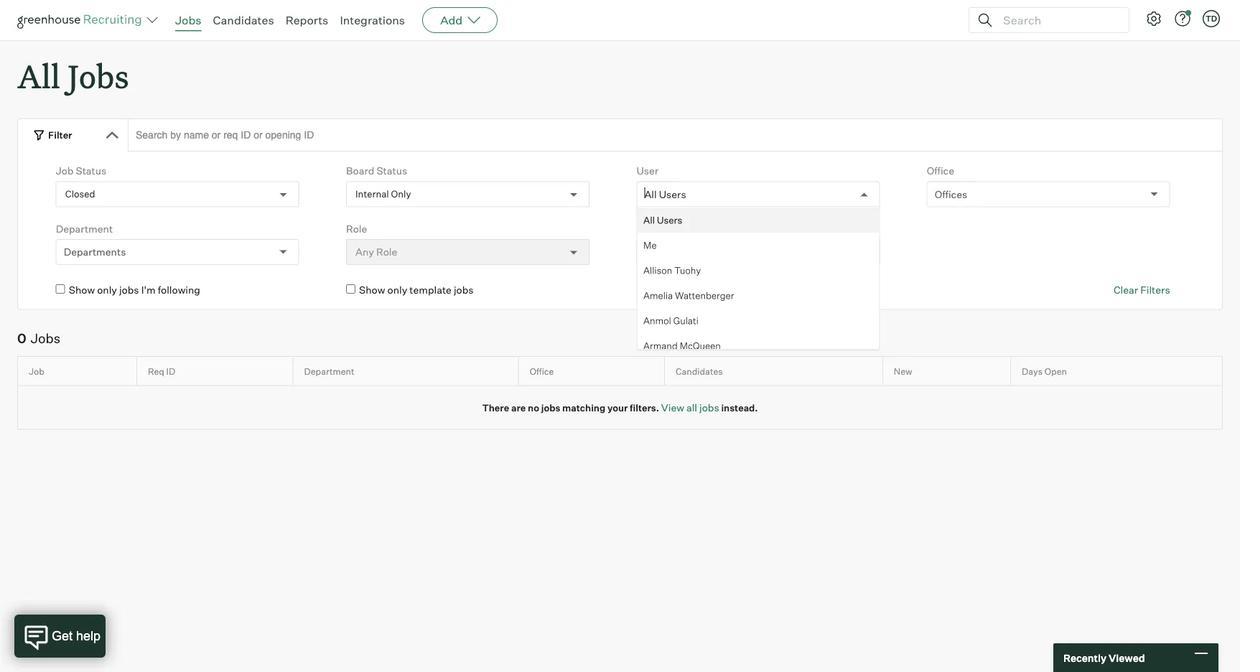 Task type: locate. For each thing, give the bounding box(es) containing it.
show right show only template jobs checkbox
[[359, 284, 385, 297]]

2 status from the left
[[377, 165, 408, 177]]

all up filter on the left of the page
[[17, 55, 60, 97]]

Search by name or req ID or opening ID text field
[[128, 119, 1224, 152]]

no
[[528, 402, 540, 414]]

board status
[[346, 165, 408, 177]]

1 vertical spatial jobs
[[68, 55, 129, 97]]

0 vertical spatial job
[[56, 165, 74, 177]]

department
[[56, 223, 113, 235], [304, 366, 355, 377]]

armand mcqueen
[[643, 340, 721, 351]]

0 vertical spatial all users
[[645, 188, 687, 201]]

1 horizontal spatial status
[[377, 165, 408, 177]]

0 horizontal spatial job
[[29, 366, 44, 377]]

1 vertical spatial department
[[304, 366, 355, 377]]

job for job
[[29, 366, 44, 377]]

1 vertical spatial job
[[29, 366, 44, 377]]

0 jobs
[[17, 331, 61, 347]]

td
[[1206, 14, 1218, 23]]

users
[[659, 188, 687, 201], [657, 214, 682, 226]]

days open
[[1023, 366, 1068, 377]]

view
[[662, 401, 685, 414]]

0 horizontal spatial department
[[56, 223, 113, 235]]

1 horizontal spatial candidates
[[676, 366, 723, 377]]

filter
[[48, 129, 72, 141]]

Show only template jobs checkbox
[[346, 285, 356, 294]]

all up me
[[643, 214, 655, 226]]

1 horizontal spatial show
[[359, 284, 385, 297]]

all down user
[[645, 188, 657, 201]]

jobs right template on the left top of page
[[454, 284, 474, 297]]

recently viewed
[[1064, 652, 1146, 664]]

job up closed at the top of page
[[56, 165, 74, 177]]

0 horizontal spatial jobs
[[31, 331, 61, 347]]

all users down user
[[645, 188, 687, 201]]

clear filters
[[1114, 284, 1171, 297]]

internal
[[356, 189, 389, 200]]

td button
[[1201, 7, 1224, 30]]

all users
[[645, 188, 687, 201], [643, 214, 682, 226]]

status up closed at the top of page
[[76, 165, 107, 177]]

show only jobs i'm following
[[69, 284, 200, 297]]

role
[[346, 223, 367, 235]]

1 horizontal spatial office
[[927, 165, 955, 177]]

custom
[[637, 223, 674, 235]]

jobs
[[119, 284, 139, 297], [454, 284, 474, 297], [700, 401, 720, 414], [542, 402, 561, 414]]

offices
[[935, 188, 968, 201]]

office up no
[[530, 366, 554, 377]]

all users down 'all users' "option"
[[643, 214, 682, 226]]

job
[[56, 165, 74, 177], [29, 366, 44, 377]]

1 only from the left
[[97, 284, 117, 297]]

instead.
[[722, 402, 759, 414]]

all
[[17, 55, 60, 97], [645, 188, 657, 201], [643, 214, 655, 226]]

tuohy
[[674, 264, 701, 276]]

1 show from the left
[[69, 284, 95, 297]]

0 horizontal spatial office
[[530, 366, 554, 377]]

1 vertical spatial all
[[645, 188, 657, 201]]

1 vertical spatial office
[[530, 366, 554, 377]]

row group
[[638, 207, 880, 673]]

req
[[148, 366, 165, 377]]

0 horizontal spatial status
[[76, 165, 107, 177]]

1 horizontal spatial job
[[56, 165, 74, 177]]

0 vertical spatial jobs
[[175, 13, 202, 27]]

filters
[[1141, 284, 1171, 297]]

2 vertical spatial jobs
[[31, 331, 61, 347]]

mcqueen
[[680, 340, 721, 351]]

matching
[[563, 402, 606, 414]]

2 horizontal spatial jobs
[[175, 13, 202, 27]]

closed
[[65, 189, 95, 200]]

office
[[927, 165, 955, 177], [530, 366, 554, 377]]

open
[[1045, 366, 1068, 377]]

are
[[512, 402, 526, 414]]

req id
[[148, 366, 175, 377]]

reports link
[[286, 13, 329, 27]]

users down 'all users' "option"
[[657, 214, 682, 226]]

status up the internal only
[[377, 165, 408, 177]]

jobs inside 'there are no jobs matching your filters. view all jobs instead.'
[[542, 402, 561, 414]]

job down 0 jobs
[[29, 366, 44, 377]]

jobs down "greenhouse recruiting" image
[[68, 55, 129, 97]]

1 status from the left
[[76, 165, 107, 177]]

filters.
[[630, 402, 660, 414]]

field
[[676, 223, 699, 235]]

2 only from the left
[[388, 284, 408, 297]]

integrations
[[340, 13, 405, 27]]

status for board status
[[377, 165, 408, 177]]

amelia
[[643, 290, 673, 301]]

job for job status
[[56, 165, 74, 177]]

users up custom field in the top right of the page
[[659, 188, 687, 201]]

only down departments
[[97, 284, 117, 297]]

days
[[1023, 366, 1043, 377]]

0 horizontal spatial show
[[69, 284, 95, 297]]

jobs right 0
[[31, 331, 61, 347]]

0 vertical spatial office
[[927, 165, 955, 177]]

candidates
[[213, 13, 274, 27], [676, 366, 723, 377]]

0 vertical spatial candidates
[[213, 13, 274, 27]]

following
[[158, 284, 200, 297]]

allison
[[643, 264, 672, 276]]

2 show from the left
[[359, 284, 385, 297]]

configure image
[[1146, 10, 1163, 27]]

jobs
[[175, 13, 202, 27], [68, 55, 129, 97], [31, 331, 61, 347]]

only for template
[[388, 284, 408, 297]]

only left template on the left top of page
[[388, 284, 408, 297]]

office up 'offices' at the top of the page
[[927, 165, 955, 177]]

board
[[346, 165, 375, 177]]

custom field
[[637, 223, 699, 235]]

show right show only jobs i'm following option
[[69, 284, 95, 297]]

jobs right no
[[542, 402, 561, 414]]

candidates down mcqueen
[[676, 366, 723, 377]]

1 horizontal spatial only
[[388, 284, 408, 297]]

jobs right all
[[700, 401, 720, 414]]

jobs left i'm at the left top
[[119, 284, 139, 297]]

id
[[166, 366, 175, 377]]

only for jobs
[[97, 284, 117, 297]]

jobs left candidates link in the top of the page
[[175, 13, 202, 27]]

1 horizontal spatial jobs
[[68, 55, 129, 97]]

candidates right jobs link
[[213, 13, 274, 27]]

only
[[97, 284, 117, 297], [388, 284, 408, 297]]

0 horizontal spatial only
[[97, 284, 117, 297]]

None field
[[645, 182, 648, 207]]

all users option
[[645, 188, 687, 201]]

only
[[391, 189, 411, 200]]

status
[[76, 165, 107, 177], [377, 165, 408, 177]]

there
[[482, 402, 510, 414]]

show
[[69, 284, 95, 297], [359, 284, 385, 297]]

integrations link
[[340, 13, 405, 27]]



Task type: vqa. For each thing, say whether or not it's contained in the screenshot.
3rd Collect feedback in Application Review link from the bottom
no



Task type: describe. For each thing, give the bounding box(es) containing it.
Search text field
[[1000, 10, 1117, 31]]

recently
[[1064, 652, 1107, 664]]

user
[[637, 165, 659, 177]]

Show only jobs I'm following checkbox
[[56, 285, 65, 294]]

candidates link
[[213, 13, 274, 27]]

viewed
[[1109, 652, 1146, 664]]

0 horizontal spatial candidates
[[213, 13, 274, 27]]

1 vertical spatial all users
[[643, 214, 682, 226]]

clear
[[1114, 284, 1139, 297]]

anmol
[[643, 315, 671, 326]]

i'm
[[141, 284, 156, 297]]

2 vertical spatial all
[[643, 214, 655, 226]]

greenhouse recruiting image
[[17, 11, 147, 29]]

armand
[[643, 340, 678, 351]]

1 horizontal spatial department
[[304, 366, 355, 377]]

amelia wattenberger
[[643, 290, 734, 301]]

0 vertical spatial users
[[659, 188, 687, 201]]

anmol gulati
[[643, 315, 699, 326]]

1 vertical spatial users
[[657, 214, 682, 226]]

td button
[[1204, 10, 1221, 27]]

wattenberger
[[675, 290, 734, 301]]

new
[[895, 366, 913, 377]]

jobs for 0 jobs
[[31, 331, 61, 347]]

show for show only jobs i'm following
[[69, 284, 95, 297]]

show only template jobs
[[359, 284, 474, 297]]

0
[[17, 331, 26, 347]]

there are no jobs matching your filters. view all jobs instead.
[[482, 401, 759, 414]]

all
[[687, 401, 698, 414]]

1 vertical spatial candidates
[[676, 366, 723, 377]]

show for show only template jobs
[[359, 284, 385, 297]]

internal only
[[356, 189, 411, 200]]

jobs link
[[175, 13, 202, 27]]

add
[[441, 13, 463, 27]]

gulati
[[673, 315, 699, 326]]

your
[[608, 402, 628, 414]]

jobs for all jobs
[[68, 55, 129, 97]]

view all jobs link
[[662, 401, 720, 414]]

clear filters link
[[1114, 283, 1171, 297]]

all jobs
[[17, 55, 129, 97]]

add button
[[423, 7, 498, 33]]

0 vertical spatial all
[[17, 55, 60, 97]]

allison tuohy
[[643, 264, 701, 276]]

row group containing all users
[[638, 207, 880, 673]]

departments
[[64, 246, 126, 258]]

status for job status
[[76, 165, 107, 177]]

job status
[[56, 165, 107, 177]]

reports
[[286, 13, 329, 27]]

0 vertical spatial department
[[56, 223, 113, 235]]

me
[[643, 239, 657, 251]]

template
[[410, 284, 452, 297]]



